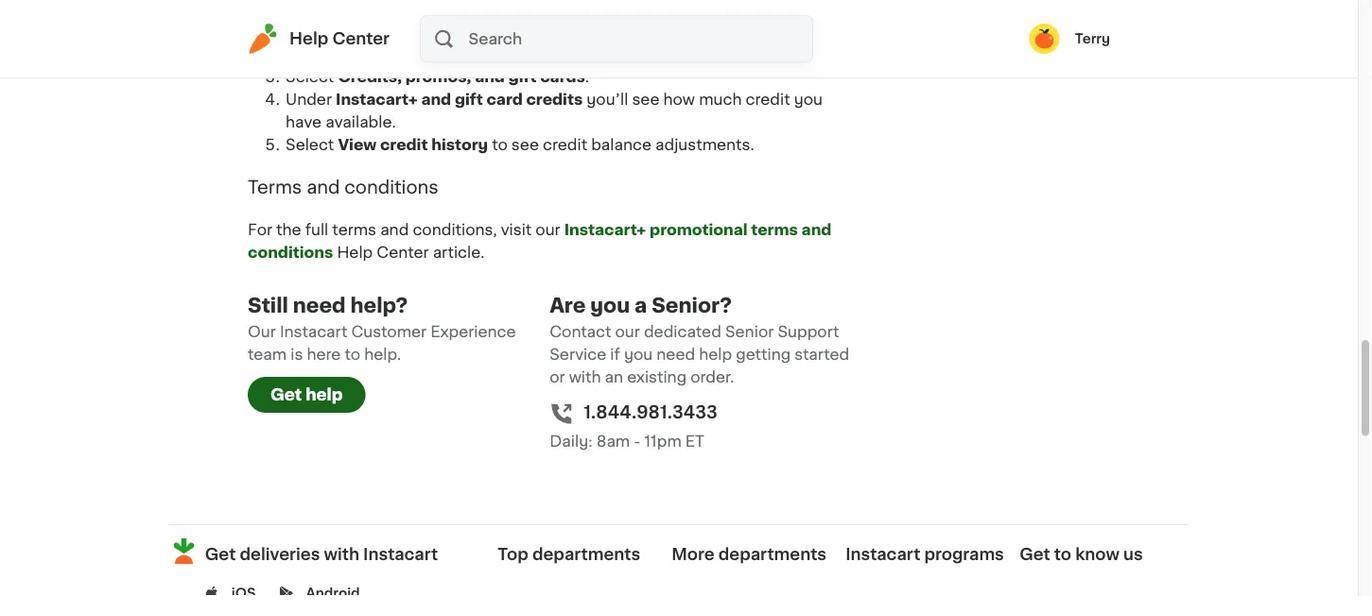 Task type: locate. For each thing, give the bounding box(es) containing it.
terms
[[248, 179, 302, 197]]

in right the log
[[318, 25, 332, 40]]

terms right full
[[332, 223, 377, 238]]

top
[[498, 548, 529, 564]]

select down have
[[286, 138, 334, 153]]

existing
[[627, 370, 687, 386]]

in down the account.
[[499, 47, 512, 63]]

get
[[271, 388, 302, 404], [205, 548, 236, 564], [1020, 548, 1051, 564]]

conditions down full
[[248, 246, 333, 261]]

how
[[664, 93, 695, 108]]

see
[[632, 93, 660, 108], [512, 138, 539, 153]]

and inside log in to your instacart account. select the 3 horizontal lines in the upper left-hand corner. select credits, promos, and gift cards .
[[475, 70, 505, 85]]

credit right much
[[746, 93, 790, 108]]

the down the account.
[[516, 47, 541, 63]]

help down here
[[306, 388, 343, 404]]

-
[[634, 435, 641, 450]]

help?
[[350, 296, 408, 316]]

instacart image
[[248, 24, 278, 54]]

with down service
[[569, 370, 601, 386]]

instacart
[[393, 25, 461, 40], [280, 325, 348, 340], [363, 548, 438, 564], [846, 548, 921, 564]]

0 horizontal spatial help
[[306, 388, 343, 404]]

0 vertical spatial see
[[632, 93, 660, 108]]

credit down you'll see how much credit you have available.
[[543, 138, 588, 153]]

us
[[1124, 548, 1143, 564]]

0 vertical spatial our
[[536, 223, 561, 238]]

center up 3
[[332, 31, 390, 47]]

center for help center
[[332, 31, 390, 47]]

0 vertical spatial center
[[332, 31, 390, 47]]

started
[[795, 348, 850, 363]]

you right the if
[[624, 348, 653, 363]]

1 horizontal spatial departments
[[719, 548, 827, 564]]

3
[[367, 47, 377, 63]]

get deliveries with instacart
[[205, 548, 438, 564]]

2 departments from the left
[[719, 548, 827, 564]]

need inside are you a senior? contact our dedicated senior support service if you need help getting started or with an existing order.
[[657, 348, 695, 363]]

lines
[[459, 47, 495, 63]]

2 terms from the left
[[751, 223, 798, 238]]

0 horizontal spatial our
[[536, 223, 561, 238]]

select
[[286, 47, 334, 63], [286, 70, 334, 85], [286, 138, 334, 153]]

gift
[[509, 70, 537, 85], [455, 93, 483, 108]]

instacart+ up a
[[564, 223, 646, 238]]

terms right promotional
[[751, 223, 798, 238]]

0 vertical spatial help
[[289, 31, 328, 47]]

1 horizontal spatial with
[[569, 370, 601, 386]]

0 horizontal spatial instacart+
[[336, 93, 418, 108]]

0 horizontal spatial with
[[324, 548, 359, 564]]

0 horizontal spatial help
[[289, 31, 328, 47]]

instacart+ promotional terms and conditions
[[248, 223, 832, 261]]

gift inside log in to your instacart account. select the 3 horizontal lines in the upper left-hand corner. select credits, promos, and gift cards .
[[509, 70, 537, 85]]

account.
[[465, 25, 531, 40]]

help center
[[289, 31, 390, 47]]

is
[[291, 348, 303, 363]]

android play store logo image
[[280, 587, 294, 597]]

our
[[536, 223, 561, 238], [615, 325, 640, 340]]

your
[[355, 25, 389, 40]]

0 horizontal spatial departments
[[532, 548, 641, 564]]

get left 'know'
[[1020, 548, 1051, 564]]

departments right top
[[532, 548, 641, 564]]

1 vertical spatial our
[[615, 325, 640, 340]]

departments
[[532, 548, 641, 564], [719, 548, 827, 564]]

center
[[332, 31, 390, 47], [377, 246, 429, 261]]

gift up card
[[509, 70, 537, 85]]

0 vertical spatial conditions
[[344, 179, 439, 197]]

1 horizontal spatial terms
[[751, 223, 798, 238]]

instacart+ down credits,
[[336, 93, 418, 108]]

see inside you'll see how much credit you have available.
[[632, 93, 660, 108]]

1 horizontal spatial help
[[699, 348, 732, 363]]

get to know us
[[1020, 548, 1143, 564]]

upper
[[545, 47, 590, 63]]

log in to your instacart account. select the 3 horizontal lines in the upper left-hand corner. select credits, promos, and gift cards .
[[286, 25, 720, 85]]

instacart+
[[336, 93, 418, 108], [564, 223, 646, 238]]

need down 'dedicated' at the bottom of the page
[[657, 348, 695, 363]]

are you a senior? contact our dedicated senior support service if you need help getting started or with an existing order.
[[550, 296, 850, 386]]

select up under at the left top of the page
[[286, 70, 334, 85]]

2 vertical spatial select
[[286, 138, 334, 153]]

conditions up for the full terms and conditions, visit our
[[344, 179, 439, 197]]

see down you'll see how much credit you have available.
[[512, 138, 539, 153]]

0 vertical spatial you
[[794, 93, 823, 108]]

help for help center
[[289, 31, 328, 47]]

you'll see how much credit you have available.
[[286, 93, 823, 131]]

et
[[686, 435, 705, 450]]

need
[[293, 296, 346, 316], [657, 348, 695, 363]]

instacart inside log in to your instacart account. select the 3 horizontal lines in the upper left-hand corner. select credits, promos, and gift cards .
[[393, 25, 461, 40]]

the
[[338, 47, 363, 63], [516, 47, 541, 63], [276, 223, 301, 238]]

view
[[338, 138, 377, 153]]

help center link
[[248, 24, 390, 54]]

need up here
[[293, 296, 346, 316]]

conditions
[[344, 179, 439, 197], [248, 246, 333, 261]]

0 vertical spatial need
[[293, 296, 346, 316]]

0 horizontal spatial get
[[205, 548, 236, 564]]

support
[[778, 325, 840, 340]]

the down the help center
[[338, 47, 363, 63]]

1 vertical spatial need
[[657, 348, 695, 363]]

1 horizontal spatial conditions
[[344, 179, 439, 197]]

get inside button
[[271, 388, 302, 404]]

1 horizontal spatial get
[[271, 388, 302, 404]]

1 vertical spatial see
[[512, 138, 539, 153]]

instacart+ promotional terms and conditions link
[[248, 223, 832, 261]]

terms inside the 'instacart+ promotional terms and conditions'
[[751, 223, 798, 238]]

get down is
[[271, 388, 302, 404]]

card
[[487, 93, 523, 108]]

get right instacart shopper app logo
[[205, 548, 236, 564]]

1 horizontal spatial see
[[632, 93, 660, 108]]

1 vertical spatial select
[[286, 70, 334, 85]]

0 vertical spatial gift
[[509, 70, 537, 85]]

help up order.
[[699, 348, 732, 363]]

credit inside you'll see how much credit you have available.
[[746, 93, 790, 108]]

our right visit
[[536, 223, 561, 238]]

terms
[[332, 223, 377, 238], [751, 223, 798, 238]]

order.
[[691, 370, 734, 386]]

to
[[335, 25, 351, 40], [492, 138, 508, 153], [345, 348, 361, 363], [1055, 548, 1072, 564]]

gift left card
[[455, 93, 483, 108]]

help inside are you a senior? contact our dedicated senior support service if you need help getting started or with an existing order.
[[699, 348, 732, 363]]

get help
[[271, 388, 343, 404]]

0 vertical spatial help
[[699, 348, 732, 363]]

1 horizontal spatial our
[[615, 325, 640, 340]]

0 horizontal spatial conditions
[[248, 246, 333, 261]]

1 horizontal spatial instacart+
[[564, 223, 646, 238]]

1 vertical spatial instacart+
[[564, 223, 646, 238]]

1 horizontal spatial gift
[[509, 70, 537, 85]]

0 horizontal spatial see
[[512, 138, 539, 153]]

get for get deliveries with instacart
[[205, 548, 236, 564]]

help
[[699, 348, 732, 363], [306, 388, 343, 404]]

our up the if
[[615, 325, 640, 340]]

center down for the full terms and conditions, visit our
[[377, 246, 429, 261]]

0 horizontal spatial in
[[318, 25, 332, 40]]

1 horizontal spatial need
[[657, 348, 695, 363]]

credit
[[746, 93, 790, 108], [380, 138, 428, 153], [543, 138, 588, 153]]

getting
[[736, 348, 791, 363]]

under instacart+ and gift card credits
[[286, 93, 583, 108]]

you right much
[[794, 93, 823, 108]]

to left your
[[335, 25, 351, 40]]

programs
[[925, 548, 1004, 564]]

0 vertical spatial with
[[569, 370, 601, 386]]

0 vertical spatial instacart+
[[336, 93, 418, 108]]

credits
[[526, 93, 583, 108]]

0 horizontal spatial gift
[[455, 93, 483, 108]]

departments right more
[[719, 548, 827, 564]]

still need help? our instacart customer experience team is here to help.
[[248, 296, 516, 363]]

customer
[[351, 325, 427, 340]]

help down for the full terms and conditions, visit our
[[337, 246, 373, 261]]

1 vertical spatial conditions
[[248, 246, 333, 261]]

help for help center article.
[[337, 246, 373, 261]]

2 vertical spatial you
[[624, 348, 653, 363]]

you left a
[[591, 296, 630, 316]]

to right here
[[345, 348, 361, 363]]

1 vertical spatial help
[[337, 246, 373, 261]]

under
[[286, 93, 332, 108]]

need inside still need help? our instacart customer experience team is here to help.
[[293, 296, 346, 316]]

get for get help
[[271, 388, 302, 404]]

the left full
[[276, 223, 301, 238]]

0 horizontal spatial credit
[[380, 138, 428, 153]]

select down the log
[[286, 47, 334, 63]]

contact
[[550, 325, 611, 340]]

get help button
[[248, 378, 366, 414]]

1 departments from the left
[[532, 548, 641, 564]]

credit right view on the top of page
[[380, 138, 428, 153]]

2 horizontal spatial get
[[1020, 548, 1051, 564]]

with right deliveries
[[324, 548, 359, 564]]

conditions,
[[413, 223, 497, 238]]

0 vertical spatial in
[[318, 25, 332, 40]]

and
[[475, 70, 505, 85], [421, 93, 451, 108], [307, 179, 340, 197], [380, 223, 409, 238], [802, 223, 832, 238]]

1 horizontal spatial in
[[499, 47, 512, 63]]

select view credit history to see credit balance adjustments.
[[286, 138, 754, 153]]

1 vertical spatial help
[[306, 388, 343, 404]]

0 vertical spatial select
[[286, 47, 334, 63]]

0 horizontal spatial the
[[276, 223, 301, 238]]

log
[[286, 25, 314, 40]]

1 vertical spatial center
[[377, 246, 429, 261]]

1 horizontal spatial help
[[337, 246, 373, 261]]

1 select from the top
[[286, 47, 334, 63]]

2 horizontal spatial credit
[[746, 93, 790, 108]]

0 horizontal spatial need
[[293, 296, 346, 316]]

with inside are you a senior? contact our dedicated senior support service if you need help getting started or with an existing order.
[[569, 370, 601, 386]]

promotional
[[650, 223, 748, 238]]

left-
[[594, 47, 626, 63]]

see left how
[[632, 93, 660, 108]]

help right "instacart" image
[[289, 31, 328, 47]]

0 horizontal spatial terms
[[332, 223, 377, 238]]

1 terms from the left
[[332, 223, 377, 238]]

with
[[569, 370, 601, 386], [324, 548, 359, 564]]

much
[[699, 93, 742, 108]]



Task type: describe. For each thing, give the bounding box(es) containing it.
1 vertical spatial in
[[499, 47, 512, 63]]

1 vertical spatial with
[[324, 548, 359, 564]]

senior
[[725, 325, 774, 340]]

available.
[[326, 115, 396, 131]]

instacart+ inside the 'instacart+ promotional terms and conditions'
[[564, 223, 646, 238]]

balance
[[591, 138, 652, 153]]

help inside button
[[306, 388, 343, 404]]

visit
[[501, 223, 532, 238]]

you'll
[[587, 93, 628, 108]]

1.844.981.3433
[[584, 405, 718, 422]]

article.
[[433, 246, 485, 261]]

adjustments.
[[656, 138, 754, 153]]

daily: 8am - 11pm et
[[550, 435, 705, 450]]

to left 'know'
[[1055, 548, 1072, 564]]

to right 'history'
[[492, 138, 508, 153]]

more departments
[[672, 548, 827, 564]]

still
[[248, 296, 288, 316]]

our
[[248, 325, 276, 340]]

help center article.
[[333, 246, 485, 261]]

help.
[[364, 348, 401, 363]]

conditions inside the 'instacart+ promotional terms and conditions'
[[248, 246, 333, 261]]

to inside log in to your instacart account. select the 3 horizontal lines in the upper left-hand corner. select credits, promos, and gift cards .
[[335, 25, 351, 40]]

dedicated
[[644, 325, 722, 340]]

for the full terms and conditions, visit our
[[248, 223, 564, 238]]

and inside the 'instacart+ promotional terms and conditions'
[[802, 223, 832, 238]]

an
[[605, 370, 623, 386]]

11pm
[[645, 435, 682, 450]]

departments for more departments
[[719, 548, 827, 564]]

8am
[[597, 435, 630, 450]]

Search search field
[[467, 16, 813, 61]]

more
[[672, 548, 715, 564]]

deliveries
[[240, 548, 320, 564]]

a
[[635, 296, 647, 316]]

our inside are you a senior? contact our dedicated senior support service if you need help getting started or with an existing order.
[[615, 325, 640, 340]]

terms and conditions
[[248, 179, 439, 197]]

corner.
[[667, 47, 720, 63]]

daily:
[[550, 435, 593, 450]]

have
[[286, 115, 322, 131]]

terry link
[[1030, 24, 1110, 54]]

1 horizontal spatial credit
[[543, 138, 588, 153]]

1 horizontal spatial the
[[338, 47, 363, 63]]

promos,
[[406, 70, 471, 85]]

know
[[1076, 548, 1120, 564]]

are
[[550, 296, 586, 316]]

terry
[[1075, 32, 1110, 45]]

team
[[248, 348, 287, 363]]

or
[[550, 370, 565, 386]]

get for get to know us
[[1020, 548, 1051, 564]]

user avatar image
[[1030, 24, 1060, 54]]

cards
[[540, 70, 585, 85]]

ios app store logo image
[[205, 587, 219, 597]]

for
[[248, 223, 272, 238]]

hand
[[626, 47, 664, 63]]

instacart inside still need help? our instacart customer experience team is here to help.
[[280, 325, 348, 340]]

service
[[550, 348, 607, 363]]

senior?
[[652, 296, 732, 316]]

here
[[307, 348, 341, 363]]

horizontal
[[381, 47, 456, 63]]

to inside still need help? our instacart customer experience team is here to help.
[[345, 348, 361, 363]]

history
[[431, 138, 488, 153]]

credits,
[[338, 70, 402, 85]]

full
[[305, 223, 328, 238]]

you inside you'll see how much credit you have available.
[[794, 93, 823, 108]]

1 vertical spatial gift
[[455, 93, 483, 108]]

1 vertical spatial you
[[591, 296, 630, 316]]

instacart shopper app logo image
[[168, 537, 199, 568]]

2 select from the top
[[286, 70, 334, 85]]

.
[[585, 70, 589, 85]]

3 select from the top
[[286, 138, 334, 153]]

if
[[610, 348, 620, 363]]

1.844.981.3433 link
[[584, 401, 718, 427]]

2 horizontal spatial the
[[516, 47, 541, 63]]

top departments
[[498, 548, 641, 564]]

instacart programs
[[846, 548, 1004, 564]]

center for help center article.
[[377, 246, 429, 261]]

departments for top departments
[[532, 548, 641, 564]]

experience
[[431, 325, 516, 340]]



Task type: vqa. For each thing, say whether or not it's contained in the screenshot.
Terry 'link'
yes



